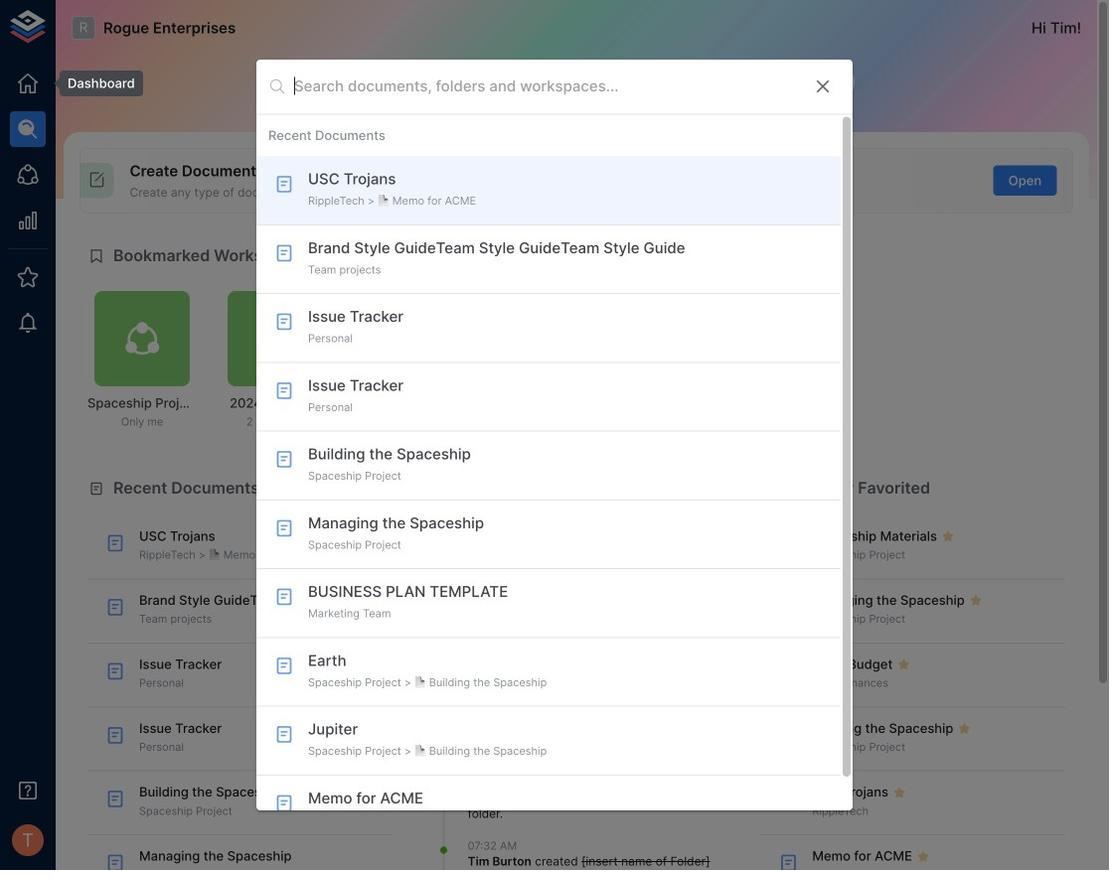 Task type: describe. For each thing, give the bounding box(es) containing it.
Search documents, folders and workspaces... text field
[[294, 71, 797, 102]]



Task type: locate. For each thing, give the bounding box(es) containing it.
dialog
[[256, 59, 853, 845]]

tooltip
[[46, 71, 143, 97]]



Task type: vqa. For each thing, say whether or not it's contained in the screenshot.
the topmost Marketing
no



